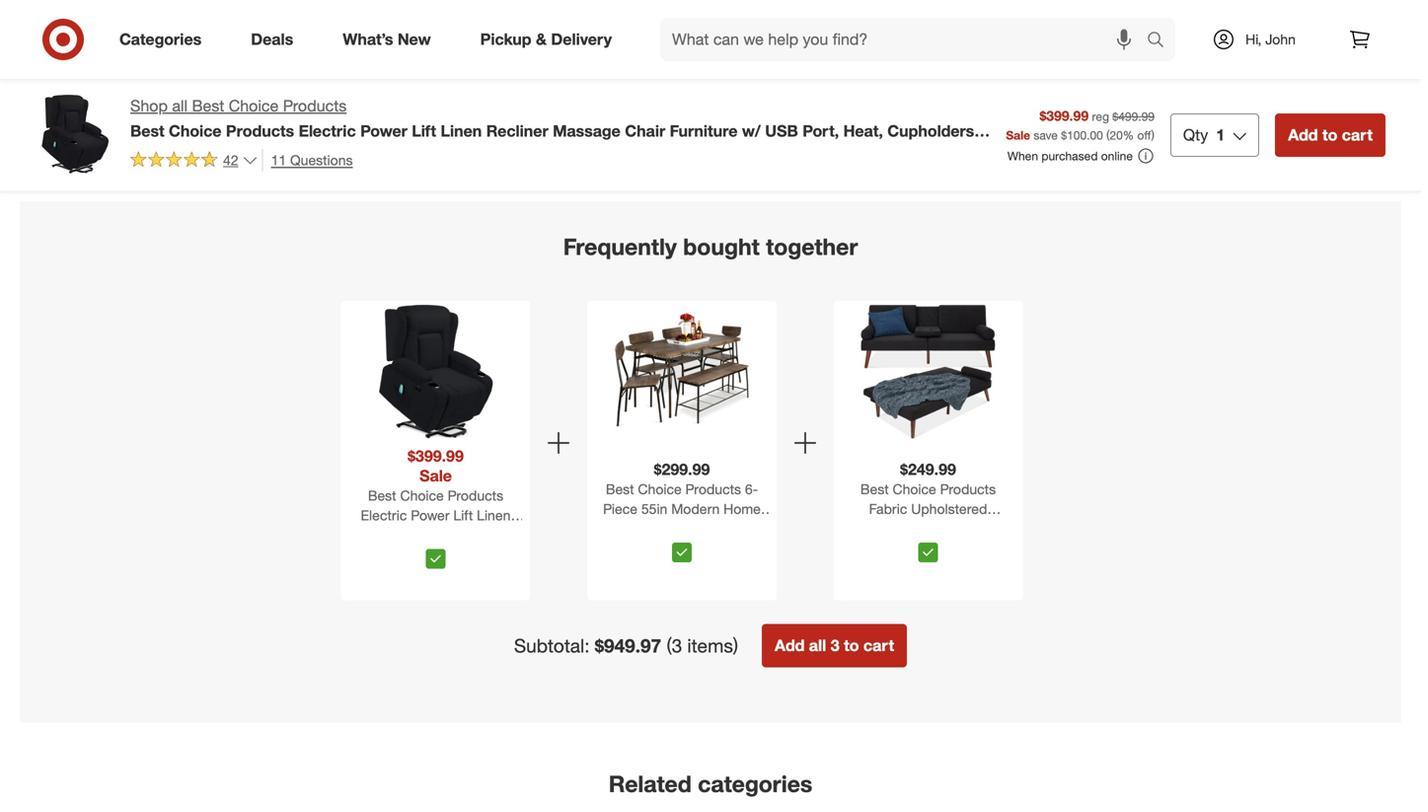 Task type: vqa. For each thing, say whether or not it's contained in the screenshot.
the bottom "(W)"
no



Task type: describe. For each thing, give the bounding box(es) containing it.
subtotal:
[[514, 635, 590, 658]]

(3
[[667, 635, 682, 658]]

$249.99
[[900, 460, 956, 479]]

categories
[[119, 30, 202, 49]]

)
[[1152, 128, 1155, 142]]

search
[[1138, 32, 1186, 51]]

questions
[[290, 151, 353, 169]]

to inside button
[[844, 636, 859, 656]]

1 vertical spatial best
[[130, 121, 164, 141]]

3
[[831, 636, 840, 656]]

power
[[360, 121, 408, 141]]

qty 1
[[1184, 125, 1225, 144]]

image of best choice products electric power lift linen recliner massage chair furniture w/ usb port, heat, cupholders - black image
[[36, 95, 115, 174]]

black
[[130, 141, 172, 160]]

together
[[766, 233, 858, 261]]

deals link
[[234, 18, 318, 61]]

add right 1
[[1288, 125, 1318, 144]]

0 vertical spatial best
[[192, 96, 224, 116]]

hi, john
[[1246, 31, 1296, 48]]

frequently
[[563, 233, 677, 261]]

w/
[[742, 121, 761, 141]]

delivery
[[551, 30, 612, 49]]

what's new
[[343, 30, 431, 49]]

lift
[[412, 121, 436, 141]]

electric
[[299, 121, 356, 141]]

$
[[1061, 128, 1067, 142]]

0 vertical spatial choice
[[229, 96, 279, 116]]

add all 3 to cart
[[775, 636, 895, 656]]

add up heat,
[[862, 56, 884, 71]]

all for add
[[809, 636, 827, 656]]

bought
[[683, 233, 760, 261]]

best choice products electric power lift linen recliner massage chair furniture w/ usb port, heat, cupholders - black image
[[369, 305, 503, 439]]

20
[[1110, 128, 1123, 142]]

massage
[[553, 121, 621, 141]]

$299.99
[[654, 460, 710, 479]]

chair
[[625, 121, 666, 141]]

furniture
[[670, 121, 738, 141]]

sale inside $399.99 sale
[[420, 467, 452, 486]]

new
[[398, 30, 431, 49]]

shop
[[130, 96, 168, 116]]

frequently bought together
[[563, 233, 858, 261]]

off
[[1138, 128, 1152, 142]]

port,
[[803, 121, 839, 141]]

11 questions
[[271, 151, 353, 169]]

0 vertical spatial products
[[283, 96, 347, 116]]

42
[[223, 151, 238, 169]]

add up image of best choice products electric power lift linen recliner massage chair furniture w/ usb port, heat, cupholders - black
[[56, 56, 79, 71]]

linen
[[441, 121, 482, 141]]

sale inside $399.99 reg $499.99 sale save $ 100.00 ( 20 % off )
[[1006, 128, 1031, 142]]

1 vertical spatial choice
[[169, 121, 222, 141]]

when
[[1008, 148, 1039, 163]]

pickup & delivery link
[[464, 18, 637, 61]]



Task type: locate. For each thing, give the bounding box(es) containing it.
0 horizontal spatial sale
[[420, 467, 452, 486]]

all inside button
[[809, 636, 827, 656]]

0 horizontal spatial choice
[[169, 121, 222, 141]]

(
[[1107, 128, 1110, 142]]

best choice products 6-piece 55in modern home dining set w/ storage racks, rectangular table, bench, 4 chairs - brown image
[[615, 305, 749, 439]]

john
[[1266, 31, 1296, 48]]

what's new link
[[326, 18, 456, 61]]

products up electric
[[283, 96, 347, 116]]

$399.99 reg $499.99 sale save $ 100.00 ( 20 % off )
[[1006, 107, 1155, 142]]

$399.99 sale
[[408, 447, 464, 486]]

pickup & delivery
[[480, 30, 612, 49]]

0 vertical spatial $399.99
[[1040, 107, 1089, 124]]

products
[[283, 96, 347, 116], [226, 121, 294, 141]]

What can we help you find? suggestions appear below search field
[[660, 18, 1152, 61]]

related
[[609, 771, 692, 798]]

deals
[[251, 30, 293, 49]]

$399.99 for reg
[[1040, 107, 1089, 124]]

0 horizontal spatial $399.99
[[408, 447, 464, 466]]

&
[[536, 30, 547, 49]]

None checkbox
[[426, 549, 446, 569]]

to
[[82, 56, 93, 71], [686, 56, 698, 71], [888, 56, 899, 71], [1089, 56, 1100, 71], [1323, 125, 1338, 144], [844, 636, 859, 656]]

products up 11
[[226, 121, 294, 141]]

best up 'black'
[[130, 121, 164, 141]]

subtotal: $949.97 (3 items)
[[514, 635, 738, 658]]

1 horizontal spatial best
[[192, 96, 224, 116]]

add all 3 to cart button
[[762, 624, 907, 668]]

heat,
[[844, 121, 883, 141]]

choice up 42 at top left
[[229, 96, 279, 116]]

best
[[192, 96, 224, 116], [130, 121, 164, 141]]

$499.99
[[1113, 109, 1155, 124]]

0 horizontal spatial best
[[130, 121, 164, 141]]

all left the 3 on the right of page
[[809, 636, 827, 656]]

%
[[1123, 128, 1134, 142]]

1 vertical spatial sale
[[420, 467, 452, 486]]

pickup
[[480, 30, 532, 49]]

$399.99 up $
[[1040, 107, 1089, 124]]

add to cart
[[56, 56, 120, 71], [660, 56, 724, 71], [862, 56, 925, 71], [1063, 56, 1127, 71], [1288, 125, 1373, 144]]

-
[[979, 121, 985, 141]]

qty
[[1184, 125, 1209, 144]]

all right shop
[[172, 96, 188, 116]]

all inside the shop all best choice products best choice products electric power lift linen recliner massage chair furniture w/ usb port, heat, cupholders - black
[[172, 96, 188, 116]]

1 vertical spatial products
[[226, 121, 294, 141]]

42 link
[[130, 149, 258, 173]]

$399.99
[[1040, 107, 1089, 124], [408, 447, 464, 466]]

reg
[[1092, 109, 1110, 124]]

items)
[[688, 635, 738, 658]]

$399.99 for sale
[[408, 447, 464, 466]]

None checkbox
[[672, 543, 692, 563], [919, 543, 938, 563], [672, 543, 692, 563], [919, 543, 938, 563]]

hi,
[[1246, 31, 1262, 48]]

save
[[1034, 128, 1058, 142]]

best choice products fabric upholstered convertible futon w/ rounded armrests, wooden legs, 2 cupholders - black image
[[862, 305, 995, 439]]

add up chair
[[660, 56, 683, 71]]

$399.99 down best choice products electric power lift linen recliner massage chair furniture w/ usb port, heat, cupholders - black image on the left of page
[[408, 447, 464, 466]]

best up "42" link
[[192, 96, 224, 116]]

sale
[[1006, 128, 1031, 142], [420, 467, 452, 486]]

1 vertical spatial $399.99
[[408, 447, 464, 466]]

online
[[1101, 148, 1133, 163]]

11 questions link
[[262, 149, 353, 171]]

categories link
[[103, 18, 226, 61]]

search button
[[1138, 18, 1186, 65]]

1 horizontal spatial sale
[[1006, 128, 1031, 142]]

cart inside button
[[864, 636, 895, 656]]

choice
[[229, 96, 279, 116], [169, 121, 222, 141]]

usb
[[765, 121, 798, 141]]

1 horizontal spatial $399.99
[[1040, 107, 1089, 124]]

all for shop
[[172, 96, 188, 116]]

1 vertical spatial all
[[809, 636, 827, 656]]

what's
[[343, 30, 393, 49]]

choice up "42" link
[[169, 121, 222, 141]]

shop all best choice products best choice products electric power lift linen recliner massage chair furniture w/ usb port, heat, cupholders - black
[[130, 96, 985, 160]]

$949.97
[[595, 635, 662, 658]]

categories
[[698, 771, 813, 798]]

0 vertical spatial sale
[[1006, 128, 1031, 142]]

related categories
[[609, 771, 813, 798]]

all
[[172, 96, 188, 116], [809, 636, 827, 656]]

add left the 3 on the right of page
[[775, 636, 805, 656]]

add inside button
[[775, 636, 805, 656]]

100.00
[[1067, 128, 1104, 142]]

add
[[56, 56, 79, 71], [660, 56, 683, 71], [862, 56, 884, 71], [1063, 56, 1086, 71], [1288, 125, 1318, 144], [775, 636, 805, 656]]

1
[[1217, 125, 1225, 144]]

purchased
[[1042, 148, 1098, 163]]

0 vertical spatial all
[[172, 96, 188, 116]]

recliner
[[486, 121, 549, 141]]

$399.99 inside $399.99 reg $499.99 sale save $ 100.00 ( 20 % off )
[[1040, 107, 1089, 124]]

0 horizontal spatial all
[[172, 96, 188, 116]]

cupholders
[[888, 121, 975, 141]]

11
[[271, 151, 286, 169]]

add up $399.99 reg $499.99 sale save $ 100.00 ( 20 % off )
[[1063, 56, 1086, 71]]

when purchased online
[[1008, 148, 1133, 163]]

add to cart button
[[47, 48, 129, 79], [652, 48, 733, 79], [853, 48, 934, 79], [1054, 48, 1136, 79], [1276, 113, 1386, 157]]

1 horizontal spatial choice
[[229, 96, 279, 116]]

cart
[[97, 56, 120, 71], [701, 56, 724, 71], [902, 56, 925, 71], [1104, 56, 1127, 71], [1342, 125, 1373, 144], [864, 636, 895, 656]]

1 horizontal spatial all
[[809, 636, 827, 656]]



